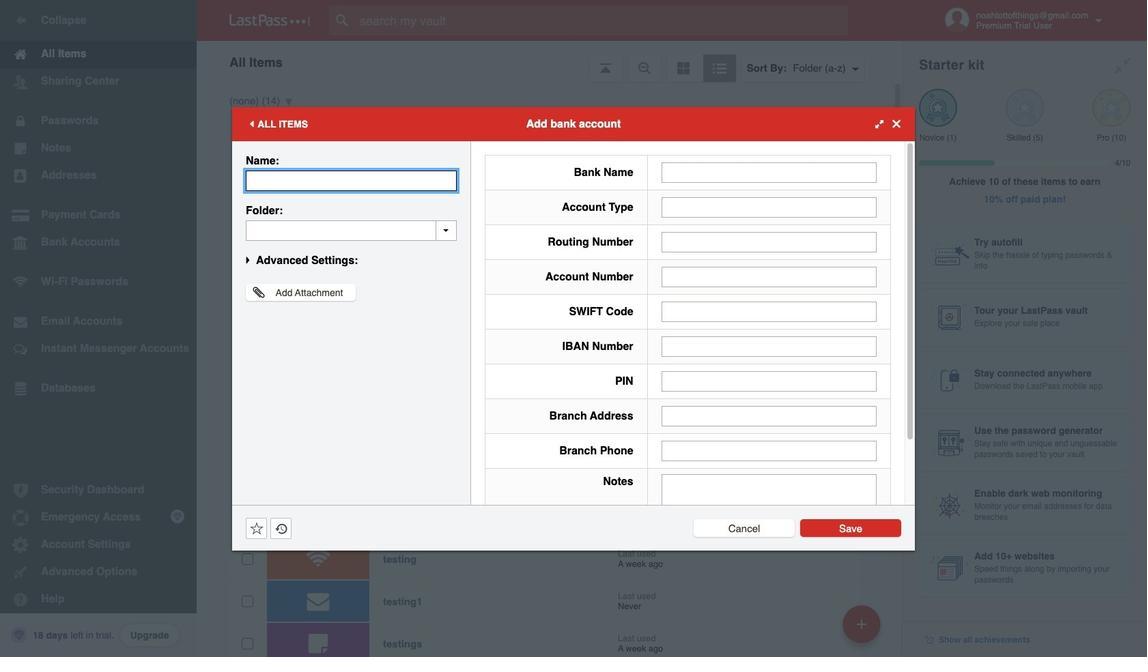 Task type: locate. For each thing, give the bounding box(es) containing it.
None text field
[[661, 336, 877, 357], [661, 371, 877, 392], [661, 406, 877, 426], [661, 441, 877, 461], [661, 336, 877, 357], [661, 371, 877, 392], [661, 406, 877, 426], [661, 441, 877, 461]]

main navigation navigation
[[0, 0, 197, 658]]

dialog
[[232, 107, 915, 568]]

lastpass image
[[229, 14, 310, 27]]

None text field
[[661, 162, 877, 183], [246, 170, 457, 191], [661, 197, 877, 218], [246, 220, 457, 241], [661, 232, 877, 252], [661, 267, 877, 287], [661, 302, 877, 322], [661, 474, 877, 559], [661, 162, 877, 183], [246, 170, 457, 191], [661, 197, 877, 218], [246, 220, 457, 241], [661, 232, 877, 252], [661, 267, 877, 287], [661, 302, 877, 322], [661, 474, 877, 559]]

Search search field
[[329, 5, 875, 36]]



Task type: describe. For each thing, give the bounding box(es) containing it.
new item image
[[857, 620, 867, 629]]

new item navigation
[[838, 602, 889, 658]]

vault options navigation
[[197, 41, 903, 82]]

search my vault text field
[[329, 5, 875, 36]]



